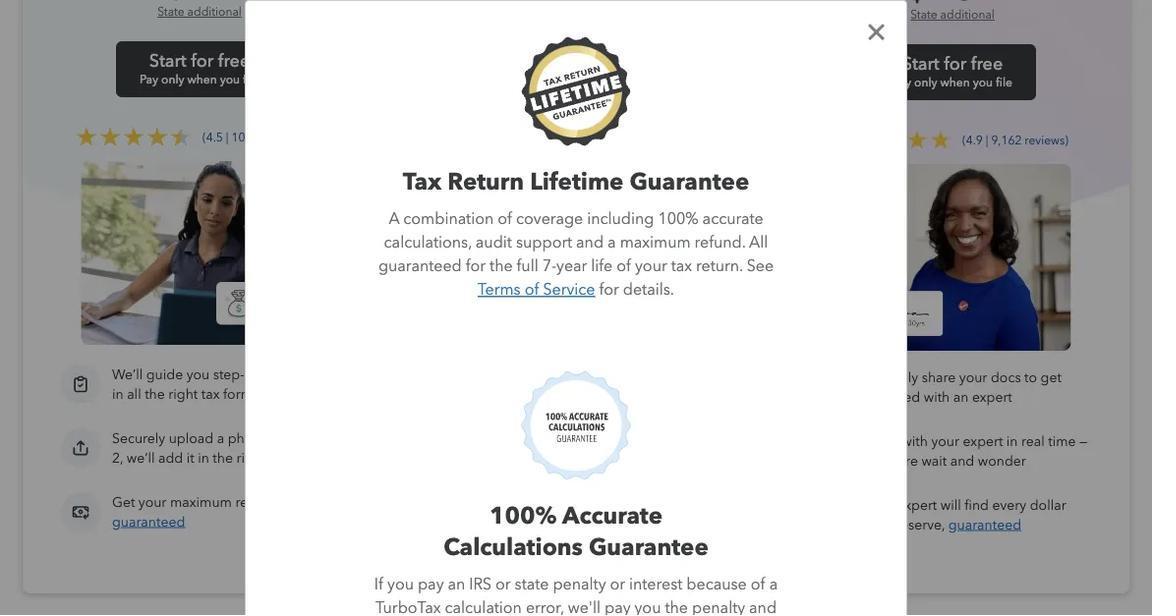 Task type: vqa. For each thing, say whether or not it's contained in the screenshot.
and/or
no



Task type: locate. For each thing, give the bounding box(es) containing it.
tax left return. in the right of the page
[[671, 256, 692, 277]]

we'll
[[127, 449, 155, 468]]

0 horizontal spatial penalty
[[553, 574, 606, 596]]

0 horizontal spatial |
[[226, 129, 229, 146]]

1 horizontal spatial when
[[564, 75, 594, 91]]

| right (4.9
[[986, 132, 989, 149]]

guide
[[146, 365, 183, 384]]

free for connect
[[595, 52, 627, 76]]

free
[[218, 49, 250, 73], [595, 52, 627, 76], [972, 52, 1003, 76]]

guarantee up interest
[[589, 532, 709, 564]]

maximum
[[620, 232, 691, 254], [170, 493, 232, 512]]

0 horizontal spatial reviews)
[[279, 129, 322, 146]]

you down 'your'
[[866, 516, 889, 535]]

or right irs
[[496, 574, 511, 596]]

return.
[[696, 256, 743, 277]]

you left file,
[[489, 516, 512, 535]]

2 horizontal spatial when
[[941, 75, 970, 91]]

reviews) for connect
[[652, 132, 696, 149]]

1 horizontal spatial guaranteed button
[[541, 516, 614, 535]]

get for get your maximum refund, guaranteed
[[112, 493, 135, 512]]

a left photo
[[217, 429, 224, 448]]

start up the (4.7 | 69,993 reviews) button
[[526, 52, 563, 76]]

time
[[1049, 432, 1076, 451]]

a inside if you pay an irs or state penalty or interest because of a turbotax calculation error, we'll pay you the penalty an
[[770, 574, 778, 596]]

and
[[576, 232, 604, 254], [546, 452, 571, 471], [951, 452, 975, 471]]

lifetime
[[530, 166, 624, 198]]

add
[[158, 449, 183, 468]]

get
[[1041, 368, 1062, 387]]

maximum down the it
[[170, 493, 232, 512]]

you up (4.9
[[973, 75, 993, 91]]

the right all
[[145, 385, 165, 404]]

pay down × button
[[893, 75, 912, 91]]

service
[[543, 279, 596, 301]]

0 horizontal spatial guaranteed button
[[112, 513, 185, 532]]

1 vertical spatial guarantee
[[589, 532, 709, 564]]

0 horizontal spatial state additional button
[[158, 4, 242, 20]]

with left live
[[546, 368, 572, 387]]

expert up file,
[[534, 496, 574, 515]]

combination
[[404, 209, 494, 230]]

1 horizontal spatial only
[[538, 75, 561, 91]]

0 horizontal spatial when
[[187, 72, 217, 88]]

2 horizontal spatial an
[[954, 388, 969, 407]]

in left real
[[1007, 432, 1018, 451]]

1 vertical spatial maximum
[[170, 493, 232, 512]]

step,
[[265, 365, 295, 384]]

any
[[642, 432, 664, 451]]

for up the (4.7 | 69,993 reviews) button
[[568, 52, 590, 76]]

2 horizontal spatial in
[[1007, 432, 1018, 451]]

securely upload a photo of your w- 2, we'll add it in the right places
[[112, 429, 335, 468]]

69,993
[[612, 132, 649, 149]]

1 horizontal spatial additional
[[941, 7, 995, 23]]

penalty
[[553, 574, 606, 596], [692, 598, 746, 616]]

experts,
[[622, 368, 671, 387]]

if
[[375, 574, 384, 596]]

calculations
[[444, 532, 583, 564]]

expert inside securely share your docs to get matched with an expert
[[973, 388, 1013, 407]]

100% down mistakes
[[490, 500, 557, 533]]

0 horizontal spatial only
[[161, 72, 184, 88]]

get up calculations
[[489, 496, 512, 515]]

accurate
[[703, 209, 764, 230]]

(4.7 | 69,993 reviews)
[[583, 132, 696, 149]]

0 horizontal spatial right
[[168, 385, 198, 404]]

your
[[866, 496, 894, 515]]

securely
[[866, 368, 919, 387], [112, 429, 165, 448]]

state additional button
[[158, 4, 242, 20], [911, 7, 995, 23]]

2 horizontal spatial tax
[[671, 256, 692, 277]]

1 horizontal spatial reviews)
[[652, 132, 696, 149]]

demand
[[489, 388, 542, 407]]

a
[[608, 232, 616, 254], [217, 429, 224, 448], [770, 574, 778, 596]]

pay
[[418, 574, 444, 596], [605, 598, 631, 616]]

1 vertical spatial 100%
[[490, 500, 557, 533]]

1 horizontal spatial right
[[236, 449, 266, 468]]

your expert will find every dollar you deserve,
[[866, 496, 1070, 535]]

start right ×
[[903, 52, 940, 76]]

0 horizontal spatial an
[[448, 574, 466, 596]]

pay for get your maximum refund,
[[140, 72, 158, 88]]

2 vertical spatial an
[[448, 574, 466, 596]]

additional
[[187, 4, 242, 20], [941, 7, 995, 23]]

your down we'll
[[139, 493, 167, 512]]

get an expert final review before you file,
[[489, 496, 697, 535]]

1 vertical spatial securely
[[112, 429, 165, 448]]

2 horizontal spatial and
[[951, 452, 975, 471]]

0 vertical spatial maximum
[[620, 232, 691, 254]]

0 horizontal spatial or
[[496, 574, 511, 596]]

0 horizontal spatial tax
[[201, 385, 220, 404]]

guaranteed button
[[112, 513, 185, 532], [541, 516, 614, 535], [949, 516, 1022, 535]]

your up wait
[[932, 432, 960, 451]]

1 vertical spatial an
[[515, 496, 531, 515]]

in right the it
[[198, 449, 209, 468]]

0 vertical spatial 100%
[[658, 209, 699, 230]]

1 horizontal spatial |
[[606, 132, 609, 149]]

right down guide
[[168, 385, 198, 404]]

1 horizontal spatial pay
[[605, 598, 631, 616]]

coverage
[[516, 209, 583, 230]]

a inside a combination of coverage including 100% accurate calculations, audit support and a maximum refund. all guaranteed for the full 7-year life of your tax return. see terms of service for details.
[[608, 232, 616, 254]]

taxes
[[654, 452, 687, 471]]

our experts can help fix any mistakes and explain your taxes
[[489, 432, 687, 471]]

help
[[592, 432, 621, 451]]

only for get your maximum refund,
[[161, 72, 184, 88]]

start for free pay only when you file
[[140, 49, 260, 88], [516, 52, 636, 91], [893, 52, 1013, 91]]

in
[[112, 385, 124, 404], [1007, 432, 1018, 451], [198, 449, 209, 468]]

upload
[[169, 429, 214, 448]]

start for free pay only when you file up (4.5 | 105,451 reviews) button
[[140, 49, 260, 88]]

guaranteed down calculations,
[[379, 256, 462, 277]]

0 horizontal spatial maximum
[[170, 493, 232, 512]]

get
[[112, 493, 135, 512], [489, 496, 512, 515]]

guaranteed button for get your maximum refund, guaranteed
[[112, 513, 185, 532]]

when up (4.9 | 9,162 reviews) button
[[941, 75, 970, 91]]

2 horizontal spatial pay
[[893, 75, 912, 91]]

guarantee up accurate
[[630, 166, 750, 198]]

1 horizontal spatial state additional button
[[911, 7, 995, 23]]

federal refund, $3,252 image
[[81, 161, 318, 345], [211, 278, 338, 332]]

audit
[[476, 232, 512, 254]]

0 horizontal spatial a
[[217, 429, 224, 448]]

free up (4.9
[[972, 52, 1003, 76]]

2 horizontal spatial only
[[915, 75, 938, 91]]

maximum inside a combination of coverage including 100% accurate calculations, audit support and a maximum refund. all guaranteed for the full 7-year life of your tax return. see terms of service for details.
[[620, 232, 691, 254]]

of down full
[[525, 279, 540, 301]]

turbotax
[[376, 598, 441, 616]]

1 horizontal spatial an
[[515, 496, 531, 515]]

get inside get your maximum refund, guaranteed
[[112, 493, 135, 512]]

tax right live
[[600, 368, 618, 387]]

maximum inside get your maximum refund, guaranteed
[[170, 493, 232, 512]]

guarantee inside 100% accurate calculations guarantee
[[589, 532, 709, 564]]

guaranteed button down find on the bottom right of page
[[949, 516, 1022, 535]]

guaranteed button down final
[[541, 516, 614, 535]]

penalty up "we'll"
[[553, 574, 606, 596]]

with inside work with your expert in real time — no more wait and wonder
[[902, 432, 928, 451]]

an down share
[[954, 388, 969, 407]]

mistakes
[[489, 452, 543, 471]]

an up file,
[[515, 496, 531, 515]]

guaranteed down find on the bottom right of page
[[949, 516, 1022, 535]]

your inside get your maximum refund, guaranteed
[[139, 493, 167, 512]]

guaranteed inside get your maximum refund, guaranteed
[[112, 513, 185, 532]]

securely inside securely share your docs to get matched with an expert
[[866, 368, 919, 387]]

free up 105,451
[[218, 49, 250, 73]]

your down fix
[[623, 452, 651, 471]]

0 horizontal spatial free
[[218, 49, 250, 73]]

when up the (4.7 | 69,993 reviews) button
[[564, 75, 594, 91]]

0 vertical spatial with
[[546, 368, 572, 387]]

0 horizontal spatial and
[[546, 452, 571, 471]]

2 horizontal spatial right
[[654, 516, 683, 535]]

0 horizontal spatial state
[[158, 4, 185, 20]]

securely up we'll
[[112, 429, 165, 448]]

0 vertical spatial right
[[168, 385, 198, 404]]

details.
[[623, 279, 675, 301]]

guarantee for tax return lifetime guarantee
[[630, 166, 750, 198]]

of right because at the right of page
[[751, 574, 766, 596]]

with inside connect with live tax experts, on demand
[[546, 368, 572, 387]]

state
[[515, 574, 549, 596]]

only up (4.5 | 105,451 reviews) button
[[161, 72, 184, 88]]

it
[[187, 449, 194, 468]]

1 horizontal spatial 100%
[[658, 209, 699, 230]]

start for get an expert final review before you file,
[[526, 52, 563, 76]]

0 vertical spatial pay
[[418, 574, 444, 596]]

by-
[[245, 365, 265, 384]]

in inside securely upload a photo of your w- 2, we'll add it in the right places
[[198, 449, 209, 468]]

your inside work with your expert in real time — no more wait and wonder
[[932, 432, 960, 451]]

get down the 2,
[[112, 493, 135, 512]]

100%
[[658, 209, 699, 230], [490, 500, 557, 533]]

1 horizontal spatial securely
[[866, 368, 919, 387]]

dollar
[[1030, 496, 1067, 515]]

0 vertical spatial an
[[954, 388, 969, 407]]

2 horizontal spatial start for free pay only when you file
[[893, 52, 1013, 91]]

1 horizontal spatial file
[[620, 75, 636, 91]]

in inside we'll guide you step-by-step, filling in all the right tax forms
[[112, 385, 124, 404]]

reviews)
[[279, 129, 322, 146], [652, 132, 696, 149], [1025, 132, 1069, 149]]

1 horizontal spatial state additional
[[911, 7, 995, 23]]

file up the 9,162
[[996, 75, 1013, 91]]

the down interest
[[665, 598, 688, 616]]

you up '(4.5' on the left top of the page
[[220, 72, 240, 88]]

a right because at the right of page
[[770, 574, 778, 596]]

the up terms
[[490, 256, 513, 277]]

0 horizontal spatial get
[[112, 493, 135, 512]]

securely for 2,
[[112, 429, 165, 448]]

right inside we'll guide you step-by-step, filling in all the right tax forms
[[168, 385, 198, 404]]

a down including
[[608, 232, 616, 254]]

1 horizontal spatial state
[[911, 7, 938, 23]]

0 horizontal spatial in
[[112, 385, 124, 404]]

tax
[[671, 256, 692, 277], [600, 368, 618, 387], [201, 385, 220, 404]]

1 horizontal spatial a
[[608, 232, 616, 254]]

free for securely
[[972, 52, 1003, 76]]

1 vertical spatial penalty
[[692, 598, 746, 616]]

with down share
[[924, 388, 950, 407]]

kitty, tax expert 33 yrs image
[[458, 164, 695, 348]]

the inside a combination of coverage including 100% accurate calculations, audit support and a maximum refund. all guaranteed for the full 7-year life of your tax return. see terms of service for details.
[[490, 256, 513, 277]]

your left docs
[[960, 368, 988, 387]]

the
[[490, 256, 513, 277], [145, 385, 165, 404], [213, 449, 233, 468], [665, 598, 688, 616]]

1 vertical spatial with
[[924, 388, 950, 407]]

0 horizontal spatial start
[[149, 49, 187, 73]]

expert down docs
[[973, 388, 1013, 407]]

0 horizontal spatial securely
[[112, 429, 165, 448]]

2 horizontal spatial file
[[996, 75, 1013, 91]]

your inside securely share your docs to get matched with an expert
[[960, 368, 988, 387]]

2 horizontal spatial guaranteed button
[[949, 516, 1022, 535]]

in left all
[[112, 385, 124, 404]]

1 vertical spatial right
[[236, 449, 266, 468]]

your
[[635, 256, 668, 277], [960, 368, 988, 387], [286, 429, 314, 448], [932, 432, 960, 451], [623, 452, 651, 471], [139, 493, 167, 512]]

2 vertical spatial a
[[770, 574, 778, 596]]

0 vertical spatial guarantee
[[630, 166, 750, 198]]

1 vertical spatial pay
[[605, 598, 631, 616]]

right inside securely upload a photo of your w- 2, we'll add it in the right places
[[236, 449, 266, 468]]

penalty down because at the right of page
[[692, 598, 746, 616]]

2 horizontal spatial a
[[770, 574, 778, 596]]

securely for with
[[866, 368, 919, 387]]

file for connect with live tax experts, on demand
[[620, 75, 636, 91]]

reviews) right the 9,162
[[1025, 132, 1069, 149]]

tax down step- at the bottom left of the page
[[201, 385, 220, 404]]

state
[[158, 4, 185, 20], [911, 7, 938, 23]]

more information dialog
[[245, 0, 908, 616]]

start for free pay only when you file for connect
[[516, 52, 636, 91]]

and up life
[[576, 232, 604, 254]]

1 horizontal spatial tax
[[600, 368, 618, 387]]

9,162
[[992, 132, 1022, 149]]

start
[[149, 49, 187, 73], [526, 52, 563, 76], [903, 52, 940, 76]]

right
[[168, 385, 198, 404], [236, 449, 266, 468], [654, 516, 683, 535]]

file up 105,451
[[243, 72, 260, 88]]

1 horizontal spatial start for free pay only when you file
[[516, 52, 636, 91]]

right down before
[[654, 516, 683, 535]]

only up the (4.7 | 69,993 reviews) button
[[538, 75, 561, 91]]

1 horizontal spatial get
[[489, 496, 512, 515]]

reviews) right 105,451
[[279, 129, 322, 146]]

of inside securely upload a photo of your w- 2, we'll add it in the right places
[[269, 429, 282, 448]]

2 vertical spatial with
[[902, 432, 928, 451]]

work
[[866, 432, 899, 451]]

tax inside we'll guide you step-by-step, filling in all the right tax forms
[[201, 385, 220, 404]]

you down interest
[[635, 598, 661, 616]]

with for live
[[546, 368, 572, 387]]

start for free pay only when you file up (4.9 | 9,162 reviews) button
[[893, 52, 1013, 91]]

you
[[220, 72, 240, 88], [597, 75, 617, 91], [973, 75, 993, 91], [187, 365, 210, 384], [489, 516, 512, 535], [866, 516, 889, 535], [388, 574, 414, 596], [635, 598, 661, 616]]

2 horizontal spatial reviews)
[[1025, 132, 1069, 149]]

additional for (4.5
[[187, 4, 242, 20]]

or left interest
[[610, 574, 626, 596]]

and down experts
[[546, 452, 571, 471]]

2 horizontal spatial free
[[972, 52, 1003, 76]]

the down photo
[[213, 449, 233, 468]]

1 or from the left
[[496, 574, 511, 596]]

1 horizontal spatial or
[[610, 574, 626, 596]]

maximum down including
[[620, 232, 691, 254]]

with
[[546, 368, 572, 387], [924, 388, 950, 407], [902, 432, 928, 451]]

0 horizontal spatial start for free pay only when you file
[[140, 49, 260, 88]]

we'll
[[112, 365, 143, 384]]

1 horizontal spatial start
[[526, 52, 563, 76]]

(4.5 | 105,451 reviews)
[[203, 129, 322, 146]]

a inside securely upload a photo of your w- 2, we'll add it in the right places
[[217, 429, 224, 448]]

right down photo
[[236, 449, 266, 468]]

pay right "we'll"
[[605, 598, 631, 616]]

full service guarantee. signature. donna, cpa 30yrs image
[[835, 164, 1072, 351], [790, 283, 960, 352]]

1 horizontal spatial in
[[198, 449, 209, 468]]

tax return lifetime guarantee
[[403, 166, 750, 198]]

0 vertical spatial a
[[608, 232, 616, 254]]

1 horizontal spatial maximum
[[620, 232, 691, 254]]

you right if
[[388, 574, 414, 596]]

0 horizontal spatial pay
[[140, 72, 158, 88]]

pay up turbotax
[[418, 574, 444, 596]]

an left irs
[[448, 574, 466, 596]]

(4.9 | 9,162 reviews) button
[[825, 130, 1069, 149]]

start up (4.5 | 105,451 reviews) button
[[149, 49, 187, 73]]

| right '(4.5' on the left top of the page
[[226, 129, 229, 146]]

expert up deserve,
[[897, 496, 938, 515]]

an
[[954, 388, 969, 407], [515, 496, 531, 515], [448, 574, 466, 596]]

start for get your maximum refund,
[[149, 49, 187, 73]]

only for get an expert final review before you file,
[[538, 75, 561, 91]]

1 horizontal spatial pay
[[516, 75, 535, 91]]

when for connect with live tax experts, on demand
[[564, 75, 594, 91]]

pay up the (4.7 | 69,993 reviews) button
[[516, 75, 535, 91]]

guaranteed down we'll
[[112, 513, 185, 532]]

of up 'places'
[[269, 429, 282, 448]]

and inside our experts can help fix any mistakes and explain your taxes
[[546, 452, 571, 471]]

for for (4.7 | 69,993 reviews)
[[568, 52, 590, 76]]

pay for get an expert final review before you file,
[[516, 75, 535, 91]]

your up details.
[[635, 256, 668, 277]]

securely inside securely upload a photo of your w- 2, we'll add it in the right places
[[112, 429, 165, 448]]

file up '69,993'
[[620, 75, 636, 91]]

the inside securely upload a photo of your w- 2, we'll add it in the right places
[[213, 449, 233, 468]]

with up more
[[902, 432, 928, 451]]

0 vertical spatial securely
[[866, 368, 919, 387]]

matched
[[866, 388, 921, 407]]

get inside get an expert final review before you file,
[[489, 496, 512, 515]]

done
[[617, 516, 650, 535]]

tax inside connect with live tax experts, on demand
[[600, 368, 618, 387]]

1 horizontal spatial free
[[595, 52, 627, 76]]

| right the (4.7
[[606, 132, 609, 149]]

guaranteed button down we'll
[[112, 513, 185, 532]]

0 horizontal spatial additional
[[187, 4, 242, 20]]

start for free pay only when you file up the (4.7 | 69,993 reviews) button
[[516, 52, 636, 91]]

because
[[687, 574, 747, 596]]

for up (4.5 | 105,451 reviews) button
[[191, 49, 214, 73]]

securely up matched at the bottom of the page
[[866, 368, 919, 387]]

0 horizontal spatial state additional
[[158, 4, 242, 20]]

expert up wonder
[[963, 432, 1004, 451]]

2 horizontal spatial |
[[986, 132, 989, 149]]

reviews) right '69,993'
[[652, 132, 696, 149]]

100% up the refund. at the top
[[658, 209, 699, 230]]

when up (4.5 | 105,451 reviews) button
[[187, 72, 217, 88]]

with inside securely share your docs to get matched with an expert
[[924, 388, 950, 407]]

free up the (4.7
[[595, 52, 627, 76]]

1 horizontal spatial penalty
[[692, 598, 746, 616]]

an inside securely share your docs to get matched with an expert
[[954, 388, 969, 407]]

1 vertical spatial a
[[217, 429, 224, 448]]

for down audit
[[466, 256, 486, 277]]

100% accurate calculations guarantee image
[[521, 371, 631, 481]]

and right wait
[[951, 452, 975, 471]]

1 horizontal spatial and
[[576, 232, 604, 254]]

for for (4.5 | 105,451 reviews)
[[191, 49, 214, 73]]

0 vertical spatial penalty
[[553, 574, 606, 596]]

work with your expert in real time — no more wait and wonder
[[866, 432, 1092, 471]]

you left step- at the bottom left of the page
[[187, 365, 210, 384]]

guarantee for 100% accurate calculations guarantee
[[589, 532, 709, 564]]

0 horizontal spatial 100%
[[490, 500, 557, 533]]

your up 'places'
[[286, 429, 314, 448]]

calculations,
[[384, 232, 472, 254]]



Task type: describe. For each thing, give the bounding box(es) containing it.
your inside securely upload a photo of your w- 2, we'll add it in the right places
[[286, 429, 314, 448]]

terms of service link
[[478, 279, 596, 301]]

| for securely share your docs to get matched with an expert
[[986, 132, 989, 149]]

tax inside a combination of coverage including 100% accurate calculations, audit support and a maximum refund. all guaranteed for the full 7-year life of your tax return. see terms of service for details.
[[671, 256, 692, 277]]

live
[[575, 368, 597, 387]]

all
[[127, 385, 141, 404]]

terms
[[478, 279, 521, 301]]

100% inside 100% accurate calculations guarantee
[[490, 500, 557, 533]]

×
[[864, 4, 890, 58]]

state for (4.5 | 105,451 reviews)
[[158, 4, 185, 20]]

final
[[578, 496, 604, 515]]

fix
[[624, 432, 638, 451]]

0 horizontal spatial pay
[[418, 574, 444, 596]]

guaranteed down final
[[541, 516, 614, 535]]

error,
[[526, 598, 564, 616]]

with for your
[[902, 432, 928, 451]]

2 vertical spatial right
[[654, 516, 683, 535]]

state additional button for (4.9 | 9,162 reviews)
[[911, 7, 995, 23]]

wait
[[922, 452, 947, 471]]

an inside get an expert final review before you file,
[[515, 496, 531, 515]]

of inside if you pay an irs or state penalty or interest because of a turbotax calculation error, we'll pay you the penalty an
[[751, 574, 766, 596]]

experts
[[517, 432, 563, 451]]

file for securely share your docs to get matched with an expert
[[996, 75, 1013, 91]]

the inside we'll guide you step-by-step, filling in all the right tax forms
[[145, 385, 165, 404]]

if you pay an irs or state penalty or interest because of a turbotax calculation error, we'll pay you the penalty an
[[368, 574, 778, 616]]

full
[[517, 256, 539, 277]]

(4.5
[[203, 129, 223, 146]]

year
[[557, 256, 587, 277]]

| for connect with live tax experts, on demand
[[606, 132, 609, 149]]

all
[[750, 232, 769, 254]]

state additional for (4.9
[[911, 7, 995, 23]]

get for get an expert final review before you file,
[[489, 496, 512, 515]]

support
[[516, 232, 572, 254]]

2,
[[112, 449, 123, 468]]

additional for (4.9
[[941, 7, 995, 23]]

of right life
[[617, 256, 631, 277]]

including
[[587, 209, 654, 230]]

connect
[[489, 368, 542, 387]]

every
[[993, 496, 1027, 515]]

0 horizontal spatial file
[[243, 72, 260, 88]]

our
[[489, 432, 513, 451]]

your inside a combination of coverage including 100% accurate calculations, audit support and a maximum refund. all guaranteed for the full 7-year life of your tax return. see terms of service for details.
[[635, 256, 668, 277]]

securely share your docs to get matched with an expert
[[866, 368, 1066, 407]]

in inside work with your expert in real time — no more wait and wonder
[[1007, 432, 1018, 451]]

and inside work with your expert in real time — no more wait and wonder
[[951, 452, 975, 471]]

explain
[[574, 452, 619, 471]]

deserve,
[[892, 516, 945, 535]]

we'll
[[568, 598, 601, 616]]

for for (4.9 | 9,162 reviews)
[[944, 52, 967, 76]]

an inside if you pay an irs or state penalty or interest because of a turbotax calculation error, we'll pay you the penalty an
[[448, 574, 466, 596]]

you up the (4.7
[[597, 75, 617, 91]]

(4.9 | 9,162 reviews)
[[963, 132, 1069, 149]]

expert inside get an expert final review before you file,
[[534, 496, 574, 515]]

find
[[965, 496, 989, 515]]

100% inside a combination of coverage including 100% accurate calculations, audit support and a maximum refund. all guaranteed for the full 7-year life of your tax return. see terms of service for details.
[[658, 209, 699, 230]]

return
[[448, 166, 524, 198]]

tax return lifetime guarantee image
[[521, 36, 631, 147]]

wonder
[[978, 452, 1027, 471]]

refund.
[[695, 232, 746, 254]]

100% accurate calculations guarantee
[[444, 500, 709, 564]]

on
[[675, 368, 691, 387]]

real
[[1022, 432, 1045, 451]]

you inside get an expert final review before you file,
[[489, 516, 512, 535]]

7-
[[543, 256, 557, 277]]

docs
[[991, 368, 1021, 387]]

we'll guide you step-by-step, filling in all the right tax forms
[[112, 365, 336, 404]]

more
[[885, 452, 919, 471]]

expert inside work with your expert in real time — no more wait and wonder
[[963, 432, 1004, 451]]

forms
[[223, 385, 259, 404]]

a
[[389, 209, 400, 230]]

places
[[269, 449, 310, 468]]

guaranteed button for done right
[[541, 516, 614, 535]]

and inside a combination of coverage including 100% accurate calculations, audit support and a maximum refund. all guaranteed for the full 7-year life of your tax return. see terms of service for details.
[[576, 232, 604, 254]]

(4.5 | 105,451 reviews) button
[[65, 127, 322, 147]]

× button
[[854, 4, 897, 58]]

when for securely share your docs to get matched with an expert
[[941, 75, 970, 91]]

(4.7
[[583, 132, 603, 149]]

interest
[[629, 574, 683, 596]]

will
[[941, 496, 962, 515]]

you inside we'll guide you step-by-step, filling in all the right tax forms
[[187, 365, 210, 384]]

2 or from the left
[[610, 574, 626, 596]]

see
[[747, 256, 774, 277]]

accurate
[[563, 500, 663, 533]]

w-
[[317, 429, 335, 448]]

2 horizontal spatial start
[[903, 52, 940, 76]]

to
[[1025, 368, 1038, 387]]

the inside if you pay an irs or state penalty or interest because of a turbotax calculation error, we'll pay you the penalty an
[[665, 598, 688, 616]]

you inside your expert will find every dollar you deserve,
[[866, 516, 889, 535]]

irs
[[469, 574, 492, 596]]

guaranteed done right
[[541, 516, 683, 535]]

start for free pay only when you file for securely
[[893, 52, 1013, 91]]

life
[[591, 256, 613, 277]]

your inside our experts can help fix any mistakes and explain your taxes
[[623, 452, 651, 471]]

reviews) for securely
[[1025, 132, 1069, 149]]

step-
[[213, 365, 245, 384]]

state additional button for (4.5 | 105,451 reviews)
[[158, 4, 242, 20]]

a combination of coverage including 100% accurate calculations, audit support and a maximum refund. all guaranteed for the full 7-year life of your tax return. see terms of service for details.
[[379, 209, 774, 301]]

get your maximum refund, guaranteed
[[112, 493, 283, 532]]

before
[[652, 496, 694, 515]]

filling
[[298, 365, 333, 384]]

review
[[607, 496, 648, 515]]

guaranteed inside a combination of coverage including 100% accurate calculations, audit support and a maximum refund. all guaranteed for the full 7-year life of your tax return. see terms of service for details.
[[379, 256, 462, 277]]

share
[[922, 368, 956, 387]]

state additional for (4.5
[[158, 4, 242, 20]]

105,451
[[232, 129, 276, 146]]

of up audit
[[498, 209, 513, 230]]

for down life
[[599, 279, 619, 301]]

can
[[567, 432, 589, 451]]

(4.9
[[963, 132, 983, 149]]

expert inside your expert will find every dollar you deserve,
[[897, 496, 938, 515]]

state for (4.9 | 9,162 reviews)
[[911, 7, 938, 23]]

photo
[[228, 429, 266, 448]]



